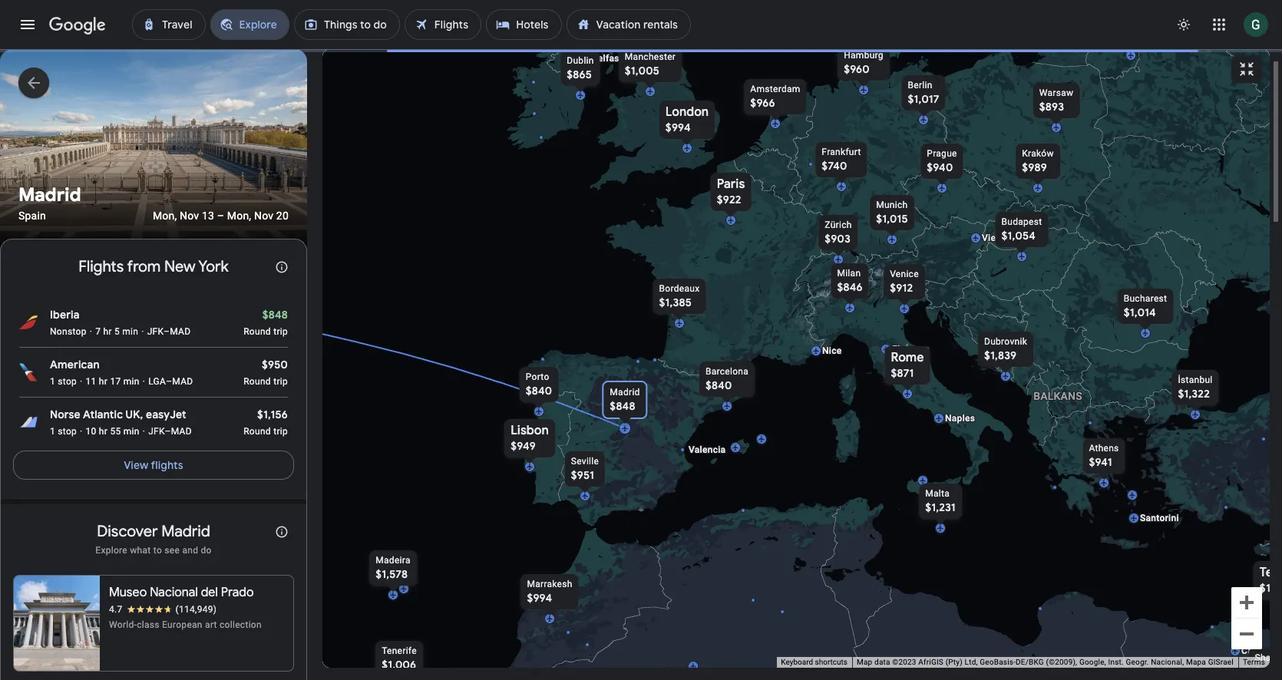 Task type: describe. For each thing, give the bounding box(es) containing it.
17
[[110, 376, 121, 387]]

912 US dollars text field
[[890, 281, 914, 295]]

barcelona
[[706, 366, 749, 377]]

1054 US dollars text field
[[1002, 229, 1036, 243]]

york
[[198, 257, 229, 277]]

$1,231
[[926, 501, 956, 515]]

949 US dollars text field
[[511, 439, 536, 453]]

athens $941
[[1090, 443, 1120, 469]]

prague $940
[[927, 148, 958, 174]]

atlantic
[[83, 408, 123, 422]]

1 nov from the left
[[180, 210, 199, 222]]

1385 US dollars text field
[[660, 296, 692, 310]]

960 US dollars text field
[[844, 62, 870, 76]]

922 US dollars text field
[[717, 193, 742, 207]]

1839 US dollars text field
[[985, 349, 1017, 363]]

11
[[86, 376, 96, 387]]

$1,578
[[376, 568, 408, 581]]

frankfurt
[[822, 147, 862, 157]]

kraków
[[1023, 148, 1055, 159]]

1015 US dollars text field
[[877, 212, 909, 226]]

de/bkg
[[1016, 658, 1045, 667]]

see
[[165, 545, 180, 556]]

map region
[[297, 8, 1283, 681]]

explore what to see and do
[[95, 545, 212, 556]]

$893
[[1040, 100, 1065, 114]]

paris $922
[[717, 177, 745, 207]]

1 vertical spatial  image
[[143, 426, 145, 438]]

amsterdam
[[751, 84, 801, 94]]

hamburg
[[844, 50, 884, 61]]

florence
[[893, 344, 930, 355]]

milan
[[838, 268, 861, 279]]

(114,949)
[[176, 605, 217, 615]]

dublin $865
[[567, 55, 594, 81]]

mapa
[[1187, 658, 1207, 667]]

view smaller map image
[[1238, 60, 1257, 78]]

966 US dollars text field
[[751, 96, 776, 110]]

$1,054
[[1002, 229, 1036, 243]]

art
[[205, 620, 217, 631]]

nacional,
[[1152, 658, 1185, 667]]

$903
[[825, 232, 851, 246]]

easyjet
[[146, 408, 187, 422]]

museo
[[109, 585, 147, 601]]

view flights
[[124, 459, 183, 472]]

994 US dollars text field
[[666, 121, 691, 134]]

naples
[[946, 413, 976, 424]]

data
[[875, 658, 891, 667]]

budapest
[[1002, 217, 1043, 227]]

frankfurt $740
[[822, 147, 862, 173]]

846 US dollars text field
[[838, 280, 863, 294]]

1156 US dollars text field
[[257, 408, 288, 422]]

main menu image
[[18, 15, 37, 34]]

terms link
[[1244, 658, 1266, 667]]

$865
[[567, 68, 592, 81]]

view
[[124, 459, 149, 472]]

– right 13
[[217, 210, 224, 222]]

$949
[[511, 439, 536, 453]]

55
[[110, 426, 121, 437]]

7
[[95, 326, 101, 337]]

hr for norse atlantic uk, easyjet
[[99, 426, 108, 437]]

$840 for porto $840
[[526, 384, 553, 398]]

iberia image
[[19, 313, 38, 332]]

stop for american
[[58, 376, 77, 387]]

$1,015
[[877, 212, 909, 226]]

venice $912
[[890, 269, 919, 295]]

2 vertical spatial madrid
[[161, 522, 210, 542]]

new
[[164, 257, 195, 277]]

loading results progress bar
[[0, 49, 1283, 52]]

round for $1,156
[[244, 426, 271, 437]]

$871
[[891, 366, 915, 380]]

mad for american
[[172, 376, 193, 387]]

hamburg $960
[[844, 50, 884, 76]]

$1,017
[[908, 92, 940, 106]]

trip for $1,156
[[274, 426, 288, 437]]

madrid $848
[[610, 387, 640, 413]]

round for $950
[[244, 376, 271, 387]]

i̇stanbul $1,322
[[1179, 375, 1213, 401]]

994 US dollars text field
[[527, 591, 552, 605]]

bucharest
[[1124, 293, 1168, 304]]

$994 for marrakesh
[[527, 591, 552, 605]]

madeira
[[376, 555, 411, 566]]

$966
[[751, 96, 776, 110]]

sharm
[[1256, 653, 1283, 664]]

mon, nov 13 – mon, nov 20
[[153, 210, 289, 222]]

trip for $950
[[274, 376, 288, 387]]

prague
[[927, 148, 958, 159]]

american image
[[19, 363, 38, 382]]

manchester
[[625, 51, 676, 62]]

1231 US dollars text field
[[926, 501, 956, 515]]

$951
[[571, 469, 595, 482]]

berlin $1,017
[[908, 80, 940, 106]]

hr for american
[[99, 376, 108, 387]]

2 mon, from the left
[[227, 210, 251, 222]]

$994 for london
[[666, 121, 691, 134]]

stop for norse atlantic uk, easyjet
[[58, 426, 77, 437]]

london $994
[[666, 104, 709, 134]]

$1,014
[[1124, 306, 1157, 320]]

english (united states) button
[[38, 650, 194, 674]]

world-class european art collection
[[109, 620, 262, 631]]

– for $848
[[164, 326, 170, 337]]

madrid for madrid
[[18, 184, 81, 207]]

athens
[[1090, 443, 1120, 454]]

$1,682
[[1256, 665, 1283, 679]]

$1,322
[[1179, 387, 1211, 401]]

dubrovnik
[[985, 336, 1028, 347]]

gisrael
[[1209, 658, 1234, 667]]

$922
[[717, 193, 742, 207]]

jfk – mad for norse atlantic uk, easyjet
[[148, 426, 192, 437]]

1 stop for norse atlantic uk, easyjet
[[50, 426, 77, 437]]

0 vertical spatial  image
[[90, 326, 92, 338]]

min for norse atlantic uk, easyjet
[[123, 426, 140, 437]]

discover
[[97, 522, 158, 542]]

balkans
[[1034, 390, 1083, 403]]

$848 inside $848 round trip
[[263, 308, 288, 322]]

$1,005
[[625, 64, 660, 78]]

840 US dollars text field
[[526, 384, 553, 398]]

tel a $1,35
[[1260, 565, 1283, 595]]

893 US dollars text field
[[1040, 100, 1065, 114]]

from
[[127, 257, 161, 277]]

madrid for madrid $848
[[610, 387, 640, 398]]



Task type: vqa. For each thing, say whether or not it's contained in the screenshot.
bottom trip
yes



Task type: locate. For each thing, give the bounding box(es) containing it.
english
[[67, 655, 104, 669]]

warsaw $893
[[1040, 88, 1074, 114]]

$840 inside barcelona $840
[[706, 379, 732, 393]]

nacional
[[150, 585, 198, 601]]

2 trip from the top
[[274, 376, 288, 387]]

0 vertical spatial stop
[[58, 376, 77, 387]]

0 horizontal spatial  image
[[90, 326, 92, 338]]

mad for iberia
[[170, 326, 191, 337]]

stop down american
[[58, 376, 77, 387]]

museo nacional del prado
[[109, 585, 254, 601]]

malta
[[926, 489, 950, 499]]

tenerife
[[382, 646, 417, 657]]

1 stop down norse
[[50, 426, 77, 437]]

min right 5
[[122, 326, 138, 337]]

865 US dollars text field
[[567, 68, 592, 81]]

about these results image
[[263, 514, 300, 551]]

jfk down easyjet
[[148, 426, 165, 437]]

1322 US dollars text field
[[1179, 387, 1211, 401]]

951 US dollars text field
[[571, 469, 595, 482]]

$912
[[890, 281, 914, 295]]

min right 55
[[123, 426, 140, 437]]

1 horizontal spatial $840
[[706, 379, 732, 393]]

map
[[857, 658, 873, 667]]

2 vertical spatial round
[[244, 426, 271, 437]]

1 vertical spatial round
[[244, 376, 271, 387]]

1 vertical spatial mad
[[172, 376, 193, 387]]

jfk – mad
[[147, 326, 191, 337], [148, 426, 192, 437]]

2 1 from the top
[[50, 426, 55, 437]]

flights from new york
[[79, 257, 229, 277]]

world-
[[109, 620, 137, 631]]

$1,839
[[985, 349, 1017, 363]]

nov left 13
[[180, 210, 199, 222]]

0 vertical spatial 1
[[50, 376, 55, 387]]

$848 inside madrid $848
[[610, 399, 636, 413]]

valencia
[[689, 445, 726, 456]]

1 stop down american
[[50, 376, 77, 387]]

848 US dollars text field
[[610, 399, 636, 413]]

what
[[130, 545, 151, 556]]

2 stop from the top
[[58, 426, 77, 437]]

mad up 'lga – mad'
[[170, 326, 191, 337]]

tel
[[1260, 565, 1277, 581]]

1 mon, from the left
[[153, 210, 177, 222]]

1 horizontal spatial $848
[[610, 399, 636, 413]]

0 vertical spatial mad
[[170, 326, 191, 337]]

round down $1,156
[[244, 426, 271, 437]]

 image
[[143, 376, 145, 388]]

903 US dollars text field
[[825, 232, 851, 246]]

spain
[[18, 210, 46, 222]]

1682 US dollars text field
[[1256, 665, 1283, 679]]

hr left 17
[[99, 376, 108, 387]]

0 horizontal spatial $848
[[263, 308, 288, 322]]

bucharest $1,014
[[1124, 293, 1168, 320]]

2 nov from the left
[[254, 210, 274, 222]]

2 vertical spatial trip
[[274, 426, 288, 437]]

flights
[[151, 459, 183, 472]]

941 US dollars text field
[[1090, 456, 1113, 469]]

trip for $848
[[274, 326, 288, 337]]

1 vertical spatial min
[[123, 376, 140, 387]]

1 for american
[[50, 376, 55, 387]]

0 vertical spatial round
[[244, 326, 271, 337]]

$740
[[822, 159, 848, 173]]

1 horizontal spatial mon,
[[227, 210, 251, 222]]

– for $950
[[166, 376, 172, 387]]

0 vertical spatial jfk – mad
[[147, 326, 191, 337]]

lisbon
[[511, 423, 549, 439]]

norse
[[50, 408, 81, 422]]

milan $846
[[838, 268, 863, 294]]

(©2009),
[[1047, 658, 1078, 667]]

mon,
[[153, 210, 177, 222], [227, 210, 251, 222]]

trip down $848 text box
[[274, 326, 288, 337]]

3 trip from the top
[[274, 426, 288, 437]]

1 horizontal spatial $994
[[666, 121, 691, 134]]

– for $1,156
[[165, 426, 171, 437]]

shortcuts
[[815, 658, 848, 667]]

1 vertical spatial 1 stop
[[50, 426, 77, 437]]

0 horizontal spatial madrid
[[18, 184, 81, 207]]

$994 inside marrakesh $994
[[527, 591, 552, 605]]

madrid up and
[[161, 522, 210, 542]]

740 US dollars text field
[[822, 159, 848, 173]]

hr left 5
[[103, 326, 112, 337]]

1014 US dollars text field
[[1124, 306, 1157, 320]]

munich $1,015
[[877, 200, 909, 226]]

0 vertical spatial $848
[[263, 308, 288, 322]]

nonstop
[[50, 326, 87, 337]]

do
[[201, 545, 212, 556]]

2 vertical spatial mad
[[171, 426, 192, 437]]

mon, right 13
[[227, 210, 251, 222]]

$840
[[706, 379, 732, 393], [526, 384, 553, 398]]

geobasis-
[[980, 658, 1016, 667]]

$994 down london
[[666, 121, 691, 134]]

5
[[114, 326, 120, 337]]

$840 down barcelona
[[706, 379, 732, 393]]

4.7 out of 5 stars from 114,949 reviews image
[[109, 604, 217, 616]]

1 horizontal spatial  image
[[143, 426, 145, 438]]

1 1 from the top
[[50, 376, 55, 387]]

2 vertical spatial min
[[123, 426, 140, 437]]

1 horizontal spatial nov
[[254, 210, 274, 222]]

belfast
[[592, 53, 623, 64]]

1 round from the top
[[244, 326, 271, 337]]

round down $950 on the bottom left
[[244, 376, 271, 387]]

marrakesh $994
[[527, 579, 573, 605]]

and
[[182, 545, 198, 556]]

1 vertical spatial stop
[[58, 426, 77, 437]]

1017 US dollars text field
[[908, 92, 940, 106]]

0 vertical spatial min
[[122, 326, 138, 337]]

barcelona $840
[[706, 366, 749, 393]]

jfk right 5
[[147, 326, 164, 337]]

950 US dollars text field
[[262, 358, 288, 372]]

0 vertical spatial jfk
[[147, 326, 164, 337]]

madrid up 848 us dollars text box
[[610, 387, 640, 398]]

1 vertical spatial $848
[[610, 399, 636, 413]]

round inside $950 round trip
[[244, 376, 271, 387]]

discover madrid
[[97, 522, 210, 542]]

1 1 stop from the top
[[50, 376, 77, 387]]

terms
[[1244, 658, 1266, 667]]

jfk – mad for iberia
[[147, 326, 191, 337]]

$840 down porto
[[526, 384, 553, 398]]

zürich
[[825, 220, 852, 230]]

min
[[122, 326, 138, 337], [123, 376, 140, 387], [123, 426, 140, 437]]

mad down easyjet
[[171, 426, 192, 437]]

1 vertical spatial jfk – mad
[[148, 426, 192, 437]]

1 vertical spatial trip
[[274, 376, 288, 387]]

nov
[[180, 210, 199, 222], [254, 210, 274, 222]]

2 vertical spatial hr
[[99, 426, 108, 437]]

$1,385
[[660, 296, 692, 310]]

change appearance image
[[1166, 6, 1203, 43]]

2 1 stop from the top
[[50, 426, 77, 437]]

min for american
[[123, 376, 140, 387]]

 image
[[90, 326, 92, 338], [143, 426, 145, 438]]

states)
[[146, 655, 182, 669]]

paris
[[717, 177, 745, 192]]

1 down norse
[[50, 426, 55, 437]]

0 vertical spatial trip
[[274, 326, 288, 337]]

trip inside $848 round trip
[[274, 326, 288, 337]]

english (united states)
[[67, 655, 182, 669]]

0 vertical spatial madrid
[[18, 184, 81, 207]]

989 US dollars text field
[[1023, 161, 1048, 174]]

0 horizontal spatial nov
[[180, 210, 199, 222]]

 image left 7
[[90, 326, 92, 338]]

(united
[[106, 655, 144, 669]]

dublin
[[567, 55, 594, 66]]

4.7
[[109, 605, 123, 615]]

round
[[244, 326, 271, 337], [244, 376, 271, 387], [244, 426, 271, 437]]

7 hr 5 min
[[95, 326, 138, 337]]

about these results image
[[263, 249, 300, 286]]

840 US dollars text field
[[706, 379, 732, 393]]

to
[[153, 545, 162, 556]]

$960
[[844, 62, 870, 76]]

$941
[[1090, 456, 1113, 469]]

keyboard
[[781, 658, 814, 667]]

$989
[[1023, 161, 1048, 174]]

1 stop for american
[[50, 376, 77, 387]]

jfk for iberia
[[147, 326, 164, 337]]

malta $1,231
[[926, 489, 956, 515]]

tenerife $1,006
[[382, 646, 417, 672]]

trip down $950 on the bottom left
[[274, 376, 288, 387]]

del
[[201, 585, 218, 601]]

1 stop from the top
[[58, 376, 77, 387]]

1006 US dollars text field
[[382, 658, 417, 672]]

871 US dollars text field
[[891, 366, 915, 380]]

dubrovnik $1,839
[[985, 336, 1028, 363]]

1005 US dollars text field
[[625, 64, 660, 78]]

keyboard shortcuts button
[[781, 658, 848, 668]]

13
[[202, 210, 214, 222]]

budapest $1,054
[[1002, 217, 1043, 243]]

2 horizontal spatial madrid
[[610, 387, 640, 398]]

0 vertical spatial 1 stop
[[50, 376, 77, 387]]

10 hr 55 min
[[86, 426, 140, 437]]

 image down uk,
[[143, 426, 145, 438]]

uk,
[[126, 408, 143, 422]]

1
[[50, 376, 55, 387], [50, 426, 55, 437]]

navigate back image
[[18, 68, 49, 98]]

2 round from the top
[[244, 376, 271, 387]]

hr left 55
[[99, 426, 108, 437]]

$840 for barcelona $840
[[706, 379, 732, 393]]

$950
[[262, 358, 288, 372]]

1 vertical spatial madrid
[[610, 387, 640, 398]]

$846
[[838, 280, 863, 294]]

$950 round trip
[[244, 358, 288, 387]]

1 vertical spatial 1
[[50, 426, 55, 437]]

jfk – mad up 'lga – mad'
[[147, 326, 191, 337]]

jfk for norse atlantic uk, easyjet
[[148, 426, 165, 437]]

jfk – mad down easyjet
[[148, 426, 192, 437]]

1 vertical spatial $994
[[527, 591, 552, 605]]

$1,156
[[257, 408, 288, 422]]

stop down norse
[[58, 426, 77, 437]]

1354 US dollars text field
[[1260, 581, 1283, 595]]

porto
[[526, 372, 550, 383]]

mad for norse atlantic uk, easyjet
[[171, 426, 192, 437]]

madrid up spain
[[18, 184, 81, 207]]

lisbon $949
[[511, 423, 549, 453]]

– up easyjet
[[166, 376, 172, 387]]

norse atlantic uk, easyjet image
[[19, 413, 38, 432]]

0 vertical spatial $994
[[666, 121, 691, 134]]

nice
[[823, 346, 842, 356]]

lga
[[148, 376, 166, 387]]

american
[[50, 358, 100, 372]]

round inside $1,156 round trip
[[244, 426, 271, 437]]

0 horizontal spatial $994
[[527, 591, 552, 605]]

rome $871
[[891, 350, 924, 380]]

940 US dollars text field
[[927, 161, 954, 174]]

$994 inside the london $994
[[666, 121, 691, 134]]

1 horizontal spatial madrid
[[161, 522, 210, 542]]

min right 17
[[123, 376, 140, 387]]

mad right lga
[[172, 376, 193, 387]]

kraków $989
[[1023, 148, 1055, 174]]

1 vertical spatial hr
[[99, 376, 108, 387]]

$994 down marrakesh
[[527, 591, 552, 605]]

madrid inside 'map' region
[[610, 387, 640, 398]]

nov left 20
[[254, 210, 274, 222]]

$848 round trip
[[244, 308, 288, 337]]

1 for norse atlantic uk, easyjet
[[50, 426, 55, 437]]

0 horizontal spatial $840
[[526, 384, 553, 398]]

round down $848 text box
[[244, 326, 271, 337]]

848 US dollars text field
[[263, 308, 288, 322]]

amsterdam $966
[[751, 84, 801, 110]]

1578 US dollars text field
[[376, 568, 408, 581]]

trip inside $1,156 round trip
[[274, 426, 288, 437]]

cairo
[[1242, 646, 1265, 657]]

bordeaux $1,385
[[660, 283, 700, 310]]

1 vertical spatial jfk
[[148, 426, 165, 437]]

mon, left 13
[[153, 210, 177, 222]]

porto $840
[[526, 372, 553, 398]]

round for $848
[[244, 326, 271, 337]]

3 round from the top
[[244, 426, 271, 437]]

trip down $1,156
[[274, 426, 288, 437]]

trip inside $950 round trip
[[274, 376, 288, 387]]

– down easyjet
[[165, 426, 171, 437]]

– right 5
[[164, 326, 170, 337]]

11 hr 17 min
[[86, 376, 140, 387]]

1 trip from the top
[[274, 326, 288, 337]]

0 vertical spatial hr
[[103, 326, 112, 337]]

0 horizontal spatial mon,
[[153, 210, 177, 222]]

1 right american image
[[50, 376, 55, 387]]

round inside $848 round trip
[[244, 326, 271, 337]]



